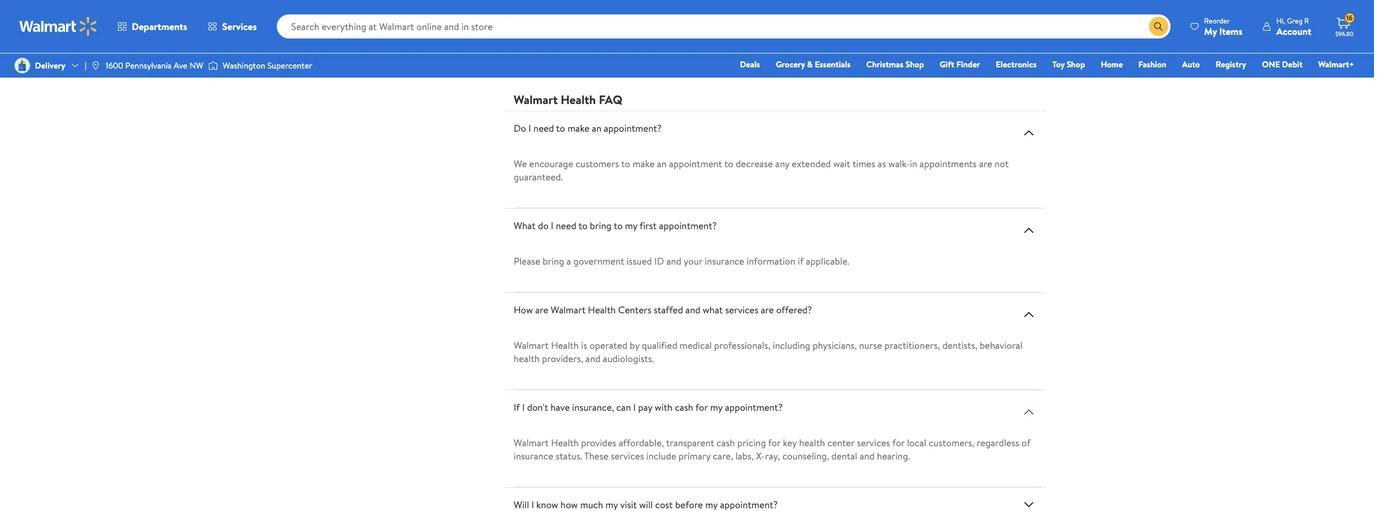 Task type: describe. For each thing, give the bounding box(es) containing it.
please
[[514, 255, 540, 268]]

primary
[[679, 450, 711, 463]]

toy shop
[[1052, 58, 1085, 70]]

practitioners,
[[884, 339, 940, 352]]

a
[[567, 255, 571, 268]]

wait
[[833, 157, 850, 171]]

not
[[995, 157, 1009, 171]]

health for faq
[[561, 92, 596, 108]]

pay
[[638, 401, 652, 414]]

essentials
[[815, 58, 851, 70]]

gift finder
[[940, 58, 980, 70]]

hi, greg r account
[[1276, 15, 1311, 38]]

offered?
[[776, 304, 812, 317]]

0 horizontal spatial for
[[695, 401, 708, 414]]

government
[[573, 255, 624, 268]]

health inside walmart health provides affordable, transparent cash pricing for key health center services for local customers, regardless of insurance status. these services include primary care, labs, x-ray, counseling, dental and hearing.
[[799, 437, 825, 450]]

shop for toy shop
[[1067, 58, 1085, 70]]

&
[[807, 58, 813, 70]]

to down walmart health faq
[[556, 122, 565, 135]]

greg
[[1287, 15, 1303, 26]]

1600 pennsylvania ave nw
[[106, 60, 203, 72]]

transparent
[[666, 437, 714, 450]]

do
[[514, 122, 526, 135]]

dental
[[831, 450, 857, 463]]

with
[[655, 401, 673, 414]]

0 horizontal spatial my
[[625, 219, 637, 233]]

will i know how much my visit will cost before my appointment? image
[[1022, 498, 1036, 510]]

decrease
[[736, 157, 773, 171]]

registry link
[[1210, 58, 1252, 71]]

1 horizontal spatial are
[[761, 304, 774, 317]]

christmas shop link
[[861, 58, 929, 71]]

2 horizontal spatial services
[[857, 437, 890, 450]]

r
[[1304, 15, 1309, 26]]

 image for delivery
[[14, 58, 30, 73]]

how
[[514, 304, 533, 317]]

1 horizontal spatial for
[[768, 437, 781, 450]]

walmart health provides affordable, transparent cash pricing for key health center services for local customers, regardless of insurance status. these services include primary care, labs, x-ray, counseling, dental and hearing.
[[514, 437, 1031, 463]]

|
[[85, 60, 86, 72]]

if i don't have insurance, can i pay with cash for my appointment? image
[[1022, 405, 1036, 420]]

and inside walmart health provides affordable, transparent cash pricing for key health center services for local customers, regardless of insurance status. these services include primary care, labs, x-ray, counseling, dental and hearing.
[[860, 450, 875, 463]]

and inside walmart health is operated by qualified medical professionals, including physicians, nurse practitioners, dentists, behavioral health providers, and audiologists.
[[586, 352, 601, 366]]

medical
[[680, 339, 712, 352]]

nurse
[[859, 339, 882, 352]]

and right habits
[[687, 54, 702, 68]]

christmas
[[866, 58, 903, 70]]

operated
[[590, 339, 627, 352]]

to left the 'first'
[[614, 219, 623, 233]]

walk-
[[888, 157, 910, 171]]

local
[[907, 437, 926, 450]]

first
[[640, 219, 657, 233]]

provide
[[704, 54, 735, 68]]

please bring a government issued id and your insurance information if applicable.
[[514, 255, 849, 268]]

physicians,
[[813, 339, 857, 352]]

information
[[747, 255, 796, 268]]

cash inside walmart health provides affordable, transparent cash pricing for key health center services for local customers, regardless of insurance status. these services include primary care, labs, x-ray, counseling, dental and hearing.
[[717, 437, 735, 450]]

if
[[514, 401, 520, 414]]

and right id
[[666, 255, 681, 268]]

an for appointment
[[657, 157, 667, 171]]

in inside our caring counselors and psychiatrists (available in some places) help you develop healthy habits and provide support.
[[760, 41, 767, 54]]

gift finder link
[[934, 58, 986, 71]]

insurance inside walmart health provides affordable, transparent cash pricing for key health center services for local customers, regardless of insurance status. these services include primary care, labs, x-ray, counseling, dental and hearing.
[[514, 450, 553, 463]]

if
[[798, 255, 804, 268]]

issued
[[627, 255, 652, 268]]

include
[[646, 450, 676, 463]]

how are walmart health centers staffed and what services are offered? image
[[1022, 308, 1036, 322]]

by
[[630, 339, 640, 352]]

electronics
[[996, 58, 1037, 70]]

are inside we encourage customers to make an appointment to decrease any extended wait times as walk-in appointments are not guaranteed.
[[979, 157, 992, 171]]

qualified
[[642, 339, 677, 352]]

0 vertical spatial appointment?
[[604, 122, 662, 135]]

labs,
[[735, 450, 754, 463]]

dentists,
[[942, 339, 977, 352]]

if i don't have insurance, can i pay with cash for my appointment?
[[514, 401, 783, 414]]

walmart+
[[1318, 58, 1354, 70]]

is
[[581, 339, 587, 352]]

customers
[[576, 157, 619, 171]]

key
[[783, 437, 797, 450]]

grocery & essentials
[[776, 58, 851, 70]]

gift
[[940, 58, 954, 70]]

make for need
[[567, 122, 589, 135]]

including
[[773, 339, 810, 352]]

nw
[[189, 60, 203, 72]]

you
[[574, 54, 589, 68]]

1 vertical spatial need
[[556, 219, 576, 233]]

do i need to make an appointment?
[[514, 122, 662, 135]]

home link
[[1095, 58, 1128, 71]]

hi,
[[1276, 15, 1285, 26]]

delivery
[[35, 60, 65, 72]]

what do i need to bring to my first appointment?
[[514, 219, 717, 233]]

shop for christmas shop
[[905, 58, 924, 70]]

0 vertical spatial cash
[[675, 401, 693, 414]]

walmart for walmart health is operated by qualified medical professionals, including physicians, nurse practitioners, dentists, behavioral health providers, and audiologists.
[[514, 339, 549, 352]]

provides
[[581, 437, 616, 450]]

washington
[[223, 60, 265, 72]]

 image for 1600 pennsylvania ave nw
[[91, 61, 101, 70]]

0 horizontal spatial are
[[535, 304, 548, 317]]

walmart up is
[[551, 304, 586, 317]]

behavioralhealth image
[[516, 21, 544, 50]]

reorder my items
[[1204, 15, 1243, 38]]

counseling,
[[782, 450, 829, 463]]

don't
[[527, 401, 548, 414]]

ray,
[[765, 450, 780, 463]]

center
[[827, 437, 855, 450]]

health left centers
[[588, 304, 616, 317]]

walmart for walmart health provides affordable, transparent cash pricing for key health center services for local customers, regardless of insurance status. these services include primary care, labs, x-ray, counseling, dental and hearing.
[[514, 437, 549, 450]]

regardless
[[977, 437, 1019, 450]]

insurance,
[[572, 401, 614, 414]]

(available
[[719, 41, 758, 54]]



Task type: vqa. For each thing, say whether or not it's contained in the screenshot.
WebOS
no



Task type: locate. For each thing, give the bounding box(es) containing it.
cash right with
[[675, 401, 693, 414]]

develop
[[592, 54, 625, 68]]

1 vertical spatial insurance
[[514, 450, 553, 463]]

appointment? up your
[[659, 219, 717, 233]]

0 vertical spatial need
[[533, 122, 554, 135]]

0 horizontal spatial  image
[[14, 58, 30, 73]]

shop right toy
[[1067, 58, 1085, 70]]

1 vertical spatial make
[[633, 157, 655, 171]]

1 vertical spatial cash
[[717, 437, 735, 450]]

and right providers,
[[586, 352, 601, 366]]

1 horizontal spatial  image
[[91, 61, 101, 70]]

search icon image
[[1154, 22, 1163, 31]]

your
[[684, 255, 702, 268]]

to up government
[[579, 219, 588, 233]]

care,
[[713, 450, 733, 463]]

0 horizontal spatial make
[[567, 122, 589, 135]]

1 horizontal spatial insurance
[[705, 255, 744, 268]]

deals
[[740, 58, 760, 70]]

2 horizontal spatial for
[[892, 437, 905, 450]]

help
[[554, 54, 572, 68]]

services button
[[197, 12, 267, 41]]

some
[[770, 41, 792, 54]]

fashion
[[1139, 58, 1166, 70]]

our caring counselors and psychiatrists (available in some places) help you develop healthy habits and provide support.
[[554, 41, 823, 68]]

auto
[[1182, 58, 1200, 70]]

0 horizontal spatial health
[[514, 352, 540, 366]]

times
[[852, 157, 875, 171]]

places)
[[794, 41, 823, 54]]

health inside walmart health is operated by qualified medical professionals, including physicians, nurse practitioners, dentists, behavioral health providers, and audiologists.
[[514, 352, 540, 366]]

1 horizontal spatial make
[[633, 157, 655, 171]]

services right 'what'
[[725, 304, 759, 317]]

my left the 'first'
[[625, 219, 637, 233]]

walmart health is operated by qualified medical professionals, including physicians, nurse practitioners, dentists, behavioral health providers, and audiologists.
[[514, 339, 1023, 366]]

shop
[[905, 58, 924, 70], [1067, 58, 1085, 70]]

an inside we encourage customers to make an appointment to decrease any extended wait times as walk-in appointments are not guaranteed.
[[657, 157, 667, 171]]

0 horizontal spatial an
[[592, 122, 602, 135]]

we encourage customers to make an appointment to decrease any extended wait times as walk-in appointments are not guaranteed.
[[514, 157, 1009, 184]]

health inside walmart health provides affordable, transparent cash pricing for key health center services for local customers, regardless of insurance status. these services include primary care, labs, x-ray, counseling, dental and hearing.
[[551, 437, 579, 450]]

services right center
[[857, 437, 890, 450]]

make right customers
[[633, 157, 655, 171]]

to right customers
[[621, 157, 630, 171]]

$96.80
[[1336, 29, 1353, 38]]

services right these
[[611, 450, 644, 463]]

0 vertical spatial bring
[[590, 219, 612, 233]]

account
[[1276, 24, 1311, 38]]

walmart inside walmart health provides affordable, transparent cash pricing for key health center services for local customers, regardless of insurance status. these services include primary care, labs, x-ray, counseling, dental and hearing.
[[514, 437, 549, 450]]

make down walmart health faq
[[567, 122, 589, 135]]

our
[[554, 41, 570, 54]]

for up the transparent
[[695, 401, 708, 414]]

1 horizontal spatial in
[[910, 157, 917, 171]]

and left 'what'
[[685, 304, 700, 317]]

an left appointment
[[657, 157, 667, 171]]

need
[[533, 122, 554, 135], [556, 219, 576, 233]]

registry
[[1216, 58, 1246, 70]]

health left is
[[551, 339, 579, 352]]

health left providers,
[[514, 352, 540, 366]]

do
[[538, 219, 549, 233]]

walmart health faq
[[514, 92, 622, 108]]

health right "key"
[[799, 437, 825, 450]]

for left "key"
[[768, 437, 781, 450]]

0 horizontal spatial services
[[611, 450, 644, 463]]

these
[[584, 450, 608, 463]]

fashion link
[[1133, 58, 1172, 71]]

cash
[[675, 401, 693, 414], [717, 437, 735, 450]]

christmas shop
[[866, 58, 924, 70]]

my up the transparent
[[710, 401, 723, 414]]

for left local
[[892, 437, 905, 450]]

what
[[703, 304, 723, 317]]

and right dental
[[860, 450, 875, 463]]

have
[[551, 401, 570, 414]]

0 horizontal spatial insurance
[[514, 450, 553, 463]]

and
[[648, 41, 663, 54], [687, 54, 702, 68], [666, 255, 681, 268], [685, 304, 700, 317], [586, 352, 601, 366], [860, 450, 875, 463]]

1 horizontal spatial my
[[710, 401, 723, 414]]

of
[[1022, 437, 1031, 450]]

0 horizontal spatial bring
[[543, 255, 564, 268]]

pennsylvania
[[125, 60, 172, 72]]

in
[[760, 41, 767, 54], [910, 157, 917, 171]]

faq
[[599, 92, 622, 108]]

0 vertical spatial insurance
[[705, 255, 744, 268]]

electronics link
[[990, 58, 1042, 71]]

0 vertical spatial an
[[592, 122, 602, 135]]

are right how
[[535, 304, 548, 317]]

2 horizontal spatial  image
[[208, 60, 218, 72]]

1 horizontal spatial cash
[[717, 437, 735, 450]]

1 horizontal spatial bring
[[590, 219, 612, 233]]

Search search field
[[277, 14, 1171, 39]]

16
[[1346, 13, 1353, 23]]

departments button
[[107, 12, 197, 41]]

an down faq
[[592, 122, 602, 135]]

in inside we encourage customers to make an appointment to decrease any extended wait times as walk-in appointments are not guaranteed.
[[910, 157, 917, 171]]

1 vertical spatial bring
[[543, 255, 564, 268]]

1 vertical spatial health
[[799, 437, 825, 450]]

pricing
[[737, 437, 766, 450]]

insurance left status.
[[514, 450, 553, 463]]

0 horizontal spatial need
[[533, 122, 554, 135]]

make inside we encourage customers to make an appointment to decrease any extended wait times as walk-in appointments are not guaranteed.
[[633, 157, 655, 171]]

x-
[[756, 450, 765, 463]]

what do i need to bring to my first appointment? image
[[1022, 224, 1036, 238]]

 image right nw
[[208, 60, 218, 72]]

1 vertical spatial appointment?
[[659, 219, 717, 233]]

affordable,
[[619, 437, 664, 450]]

to
[[556, 122, 565, 135], [621, 157, 630, 171], [724, 157, 733, 171], [579, 219, 588, 233], [614, 219, 623, 233]]

0 horizontal spatial in
[[760, 41, 767, 54]]

0 vertical spatial make
[[567, 122, 589, 135]]

appointments
[[920, 157, 977, 171]]

toy shop link
[[1047, 58, 1091, 71]]

ave
[[174, 60, 187, 72]]

2 shop from the left
[[1067, 58, 1085, 70]]

health inside walmart health is operated by qualified medical professionals, including physicians, nurse practitioners, dentists, behavioral health providers, and audiologists.
[[551, 339, 579, 352]]

health for is
[[551, 339, 579, 352]]

walmart up do
[[514, 92, 558, 108]]

toy
[[1052, 58, 1065, 70]]

debit
[[1282, 58, 1303, 70]]

caring
[[573, 41, 599, 54]]

 image right '|'
[[91, 61, 101, 70]]

hearing.
[[877, 450, 910, 463]]

encourage
[[529, 157, 573, 171]]

what
[[514, 219, 536, 233]]

appointment? down faq
[[604, 122, 662, 135]]

an for appointment?
[[592, 122, 602, 135]]

1 horizontal spatial health
[[799, 437, 825, 450]]

i
[[528, 122, 531, 135], [551, 219, 554, 233], [522, 401, 525, 414], [633, 401, 636, 414]]

one debit
[[1262, 58, 1303, 70]]

grocery & essentials link
[[770, 58, 856, 71]]

do i need to make an appointment? image
[[1022, 126, 1036, 141]]

Walmart Site-Wide search field
[[277, 14, 1171, 39]]

habits
[[660, 54, 684, 68]]

1600
[[106, 60, 123, 72]]

in right as
[[910, 157, 917, 171]]

are left offered?
[[761, 304, 774, 317]]

walmart inside walmart health is operated by qualified medical professionals, including physicians, nurse practitioners, dentists, behavioral health providers, and audiologists.
[[514, 339, 549, 352]]

walmart image
[[19, 17, 98, 36]]

1 vertical spatial my
[[710, 401, 723, 414]]

walmart down don't
[[514, 437, 549, 450]]

2 horizontal spatial are
[[979, 157, 992, 171]]

1 horizontal spatial services
[[725, 304, 759, 317]]

auto link
[[1177, 58, 1205, 71]]

health
[[561, 92, 596, 108], [588, 304, 616, 317], [551, 339, 579, 352], [551, 437, 579, 450]]

shop right christmas
[[905, 58, 924, 70]]

and right 'counselors'
[[648, 41, 663, 54]]

bring up government
[[590, 219, 612, 233]]

1 horizontal spatial an
[[657, 157, 667, 171]]

status.
[[556, 450, 582, 463]]

cash left labs,
[[717, 437, 735, 450]]

to left decrease
[[724, 157, 733, 171]]

walmart for walmart health faq
[[514, 92, 558, 108]]

health up do i need to make an appointment?
[[561, 92, 596, 108]]

walmart down how
[[514, 339, 549, 352]]

insurance right your
[[705, 255, 744, 268]]

2 vertical spatial appointment?
[[725, 401, 783, 414]]

health for provides
[[551, 437, 579, 450]]

0 horizontal spatial shop
[[905, 58, 924, 70]]

health left provides
[[551, 437, 579, 450]]

1 horizontal spatial shop
[[1067, 58, 1085, 70]]

we
[[514, 157, 527, 171]]

appointment?
[[604, 122, 662, 135], [659, 219, 717, 233], [725, 401, 783, 414]]

grocery
[[776, 58, 805, 70]]

appointment? up pricing
[[725, 401, 783, 414]]

1 shop from the left
[[905, 58, 924, 70]]

professionals,
[[714, 339, 770, 352]]

can
[[616, 401, 631, 414]]

providers,
[[542, 352, 583, 366]]

0 vertical spatial in
[[760, 41, 767, 54]]

1 vertical spatial in
[[910, 157, 917, 171]]

0 vertical spatial my
[[625, 219, 637, 233]]

 image
[[14, 58, 30, 73], [208, 60, 218, 72], [91, 61, 101, 70]]

items
[[1219, 24, 1243, 38]]

psychiatrists
[[665, 41, 717, 54]]

appointment
[[669, 157, 722, 171]]

 image for washington supercenter
[[208, 60, 218, 72]]

0 vertical spatial health
[[514, 352, 540, 366]]

counselors
[[601, 41, 646, 54]]

bring left the a
[[543, 255, 564, 268]]

 image left delivery
[[14, 58, 30, 73]]

are left not
[[979, 157, 992, 171]]

0 horizontal spatial cash
[[675, 401, 693, 414]]

in left 'some'
[[760, 41, 767, 54]]

finder
[[956, 58, 980, 70]]

1 vertical spatial an
[[657, 157, 667, 171]]

1 horizontal spatial need
[[556, 219, 576, 233]]

make for customers
[[633, 157, 655, 171]]

extended
[[792, 157, 831, 171]]



